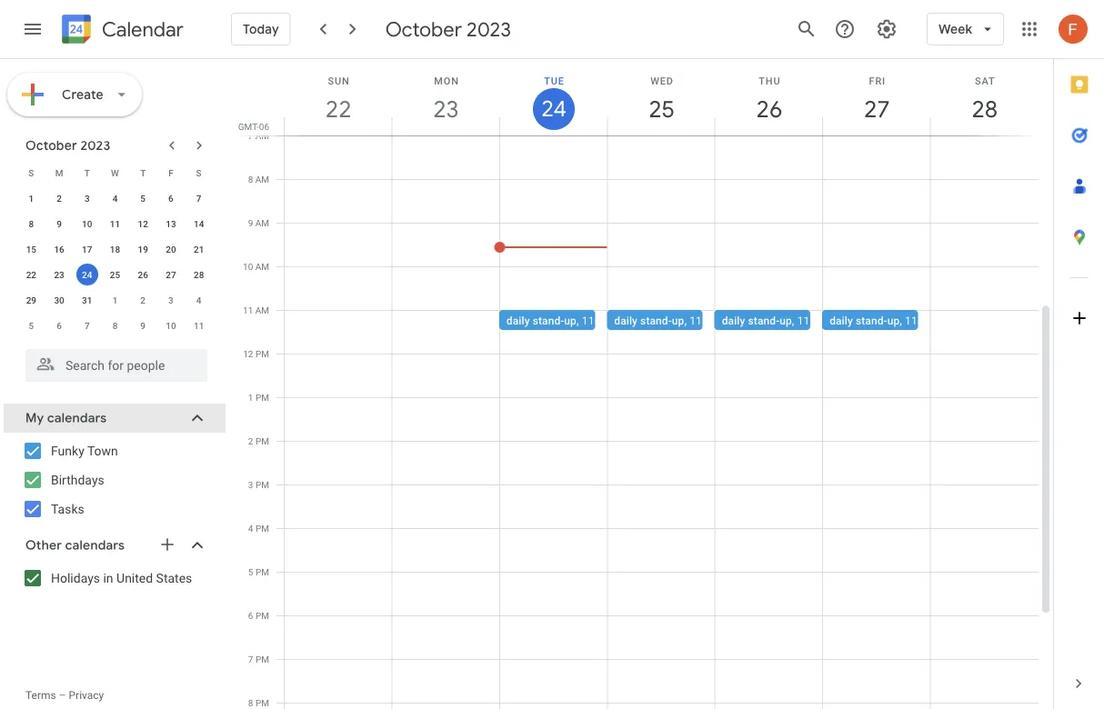 Task type: locate. For each thing, give the bounding box(es) containing it.
2 up the 3 pm
[[248, 436, 253, 447]]

9 inside november 9 element
[[140, 320, 146, 331]]

11 for 11 am
[[243, 305, 253, 316]]

0 horizontal spatial 4
[[112, 193, 118, 204]]

wed
[[650, 75, 674, 86]]

am up 8 am
[[255, 130, 269, 141]]

25 down wed
[[647, 94, 673, 124]]

0 horizontal spatial 2023
[[80, 137, 110, 154]]

grid
[[233, 59, 1053, 709]]

october up m
[[25, 137, 77, 154]]

1 horizontal spatial 2
[[140, 295, 146, 306]]

0 horizontal spatial 6
[[57, 320, 62, 331]]

1 horizontal spatial t
[[140, 167, 146, 178]]

7 pm from the top
[[255, 610, 269, 621]]

5 inside "grid"
[[248, 567, 253, 577]]

1 vertical spatial 4
[[196, 295, 201, 306]]

am
[[255, 130, 269, 141], [255, 174, 269, 185], [255, 217, 269, 228], [255, 261, 269, 272], [255, 305, 269, 316]]

1 horizontal spatial 22
[[324, 94, 350, 124]]

row up 11 element
[[17, 160, 213, 186]]

pm for 1 pm
[[255, 392, 269, 403]]

0 vertical spatial 2023
[[467, 16, 511, 42]]

22 inside 22 element
[[26, 269, 36, 280]]

22 up 29
[[26, 269, 36, 280]]

0 horizontal spatial 28
[[194, 269, 204, 280]]

3 inside "grid"
[[248, 479, 253, 490]]

november 11 element
[[188, 315, 210, 336]]

row group
[[17, 186, 213, 338]]

2 am from the top
[[255, 174, 269, 185]]

2 for 2 pm
[[248, 436, 253, 447]]

25 inside october 2023 grid
[[110, 269, 120, 280]]

row
[[17, 160, 213, 186], [17, 186, 213, 211], [17, 211, 213, 236], [17, 236, 213, 262], [17, 262, 213, 287], [17, 287, 213, 313], [17, 313, 213, 338]]

am for 7 am
[[255, 130, 269, 141]]

2023 down create
[[80, 137, 110, 154]]

pm for 7 pm
[[255, 654, 269, 665]]

0 horizontal spatial s
[[28, 167, 34, 178]]

1 vertical spatial october
[[25, 137, 77, 154]]

19
[[138, 244, 148, 255]]

8 up 9 am
[[248, 174, 253, 185]]

1 vertical spatial 6
[[57, 320, 62, 331]]

thu 26
[[755, 75, 781, 124]]

6 down the 5 pm
[[248, 610, 253, 621]]

3 pm from the top
[[255, 436, 269, 447]]

october 2023 up mon
[[385, 16, 511, 42]]

0 vertical spatial 2
[[57, 193, 62, 204]]

am for 11 am
[[255, 305, 269, 316]]

2 stand- from the left
[[640, 314, 672, 327]]

november 2 element
[[132, 289, 154, 311]]

1 vertical spatial 3
[[168, 295, 173, 306]]

6 pm from the top
[[255, 567, 269, 577]]

1 horizontal spatial 27
[[863, 94, 889, 124]]

0 vertical spatial october
[[385, 16, 462, 42]]

22
[[324, 94, 350, 124], [26, 269, 36, 280]]

1 vertical spatial 23
[[54, 269, 64, 280]]

23 down mon
[[432, 94, 458, 124]]

10 down november 3 element
[[166, 320, 176, 331]]

1 horizontal spatial 10
[[166, 320, 176, 331]]

0 vertical spatial 22
[[324, 94, 350, 124]]

pm up 4 pm
[[255, 479, 269, 490]]

17 element
[[76, 238, 98, 260]]

0 vertical spatial 23
[[432, 94, 458, 124]]

calendars up "funky town"
[[47, 410, 107, 427]]

am for 10 am
[[255, 261, 269, 272]]

1 vertical spatial 25
[[110, 269, 120, 280]]

1 for november 1 element
[[112, 295, 118, 306]]

row down 18 'element'
[[17, 262, 213, 287]]

1 horizontal spatial 4
[[196, 295, 201, 306]]

3 up 10 element
[[85, 193, 90, 204]]

2 vertical spatial 3
[[248, 479, 253, 490]]

2 horizontal spatial 11
[[243, 305, 253, 316]]

2 down m
[[57, 193, 62, 204]]

am up 9 am
[[255, 174, 269, 185]]

22 down sun
[[324, 94, 350, 124]]

0 vertical spatial 27
[[863, 94, 889, 124]]

1 vertical spatial 2
[[140, 295, 146, 306]]

3 , from the left
[[792, 314, 794, 327]]

26
[[755, 94, 781, 124], [138, 269, 148, 280]]

1 horizontal spatial 11
[[194, 320, 204, 331]]

6 row from the top
[[17, 287, 213, 313]]

calendar heading
[[98, 17, 184, 42]]

calendar element
[[58, 11, 184, 51]]

24
[[540, 95, 565, 123], [82, 269, 92, 280]]

24 down tue
[[540, 95, 565, 123]]

pm for 3 pm
[[255, 479, 269, 490]]

row containing 15
[[17, 236, 213, 262]]

1 vertical spatial calendars
[[65, 537, 125, 554]]

2 daily stand-up , 11am from the left
[[614, 314, 718, 327]]

1 vertical spatial 12
[[243, 348, 253, 359]]

12 for 12 pm
[[243, 348, 253, 359]]

15 element
[[20, 238, 42, 260]]

1 am from the top
[[255, 130, 269, 141]]

5 for 5 pm
[[248, 567, 253, 577]]

1 t from the left
[[84, 167, 90, 178]]

0 vertical spatial 4
[[112, 193, 118, 204]]

29
[[26, 295, 36, 306]]

2 horizontal spatial 5
[[248, 567, 253, 577]]

2 up from the left
[[672, 314, 684, 327]]

11 for 11 element
[[110, 218, 120, 229]]

1 vertical spatial 11
[[243, 305, 253, 316]]

0 horizontal spatial 5
[[29, 320, 34, 331]]

0 vertical spatial 25
[[647, 94, 673, 124]]

0 horizontal spatial 3
[[85, 193, 90, 204]]

4 am from the top
[[255, 261, 269, 272]]

pm down the 5 pm
[[255, 610, 269, 621]]

4 down the 3 pm
[[248, 523, 253, 534]]

5 for november 5 element
[[29, 320, 34, 331]]

1 down 12 pm
[[248, 392, 253, 403]]

8 pm from the top
[[255, 654, 269, 665]]

6 down 30 element
[[57, 320, 62, 331]]

1
[[29, 193, 34, 204], [112, 295, 118, 306], [248, 392, 253, 403]]

november 9 element
[[132, 315, 154, 336]]

pm down the 7 pm
[[255, 698, 269, 708]]

28
[[970, 94, 997, 124], [194, 269, 204, 280]]

am down 8 am
[[255, 217, 269, 228]]

25 down 18
[[110, 269, 120, 280]]

21 element
[[188, 238, 210, 260]]

settings menu image
[[876, 18, 898, 40]]

calendars for my calendars
[[47, 410, 107, 427]]

3 up the november 10 element
[[168, 295, 173, 306]]

26 down 19
[[138, 269, 148, 280]]

5 pm from the top
[[255, 523, 269, 534]]

0 vertical spatial 26
[[755, 94, 781, 124]]

5 row from the top
[[17, 262, 213, 287]]

t
[[84, 167, 90, 178], [140, 167, 146, 178]]

4 inside "grid"
[[248, 523, 253, 534]]

0 horizontal spatial 22
[[26, 269, 36, 280]]

0 vertical spatial 10
[[82, 218, 92, 229]]

3 stand- from the left
[[748, 314, 780, 327]]

3
[[85, 193, 90, 204], [168, 295, 173, 306], [248, 479, 253, 490]]

row group containing 1
[[17, 186, 213, 338]]

4 row from the top
[[17, 236, 213, 262]]

1 daily stand-up , 11am from the left
[[506, 314, 610, 327]]

6 for 6 pm
[[248, 610, 253, 621]]

1 horizontal spatial 3
[[168, 295, 173, 306]]

6
[[168, 193, 173, 204], [57, 320, 62, 331], [248, 610, 253, 621]]

–
[[59, 689, 66, 702]]

pm
[[255, 348, 269, 359], [255, 392, 269, 403], [255, 436, 269, 447], [255, 479, 269, 490], [255, 523, 269, 534], [255, 567, 269, 577], [255, 610, 269, 621], [255, 654, 269, 665], [255, 698, 269, 708]]

11 down 10 am
[[243, 305, 253, 316]]

16
[[54, 244, 64, 255]]

23
[[432, 94, 458, 124], [54, 269, 64, 280]]

2 horizontal spatial 1
[[248, 392, 253, 403]]

0 horizontal spatial 2
[[57, 193, 62, 204]]

2 s from the left
[[196, 167, 202, 178]]

2 vertical spatial 11
[[194, 320, 204, 331]]

28 down "21"
[[194, 269, 204, 280]]

gmt-
[[238, 121, 259, 132]]

pm up 1 pm
[[255, 348, 269, 359]]

23 down 16
[[54, 269, 64, 280]]

1 inside november 1 element
[[112, 295, 118, 306]]

2 11am from the left
[[690, 314, 718, 327]]

2023
[[467, 16, 511, 42], [80, 137, 110, 154]]

11 am
[[243, 305, 269, 316]]

0 horizontal spatial 26
[[138, 269, 148, 280]]

1 vertical spatial 2023
[[80, 137, 110, 154]]

8 down november 1 element
[[112, 320, 118, 331]]

1 vertical spatial 27
[[166, 269, 176, 280]]

pm up the 5 pm
[[255, 523, 269, 534]]

7
[[248, 130, 253, 141], [196, 193, 201, 204], [85, 320, 90, 331], [248, 654, 253, 665]]

18
[[110, 244, 120, 255]]

9
[[248, 217, 253, 228], [57, 218, 62, 229], [140, 320, 146, 331]]

8 inside november 8 "element"
[[112, 320, 118, 331]]

4 for "november 4" element
[[196, 295, 201, 306]]

11
[[110, 218, 120, 229], [243, 305, 253, 316], [194, 320, 204, 331]]

4 up from the left
[[887, 314, 900, 327]]

27 link
[[856, 88, 898, 130]]

4 inside "november 4" element
[[196, 295, 201, 306]]

row containing 8
[[17, 211, 213, 236]]

calendars up in
[[65, 537, 125, 554]]

15
[[26, 244, 36, 255]]

0 vertical spatial 11
[[110, 218, 120, 229]]

2 vertical spatial 1
[[248, 392, 253, 403]]

1 horizontal spatial 25
[[647, 94, 673, 124]]

3 for 3 pm
[[248, 479, 253, 490]]

1 pm from the top
[[255, 348, 269, 359]]

row down 11 element
[[17, 236, 213, 262]]

row containing 5
[[17, 313, 213, 338]]

1 horizontal spatial 26
[[755, 94, 781, 124]]

am up 12 pm
[[255, 305, 269, 316]]

27 inside column header
[[863, 94, 889, 124]]

add other calendars image
[[158, 536, 176, 554]]

26 down thu
[[755, 94, 781, 124]]

1 horizontal spatial 23
[[432, 94, 458, 124]]

7 for 7 am
[[248, 130, 253, 141]]

1 vertical spatial 24
[[82, 269, 92, 280]]

5 pm
[[248, 567, 269, 577]]

9 up 10 am
[[248, 217, 253, 228]]

9 up 16 element
[[57, 218, 62, 229]]

1 up november 8 "element"
[[112, 295, 118, 306]]

2 vertical spatial 2
[[248, 436, 253, 447]]

pm down 4 pm
[[255, 567, 269, 577]]

3 row from the top
[[17, 211, 213, 236]]

26 inside column header
[[755, 94, 781, 124]]

30
[[54, 295, 64, 306]]

28 link
[[964, 88, 1006, 130]]

7 down 31 element
[[85, 320, 90, 331]]

pm down 6 pm
[[255, 654, 269, 665]]

7 left '06' at the left of page
[[248, 130, 253, 141]]

1 stand- from the left
[[533, 314, 564, 327]]

am down 9 am
[[255, 261, 269, 272]]

2 horizontal spatial 9
[[248, 217, 253, 228]]

24 column header
[[499, 59, 608, 136]]

26 link
[[748, 88, 790, 130]]

30 element
[[48, 289, 70, 311]]

1 horizontal spatial s
[[196, 167, 202, 178]]

s right f at the top of page
[[196, 167, 202, 178]]

holidays in united states
[[51, 571, 192, 586]]

2 horizontal spatial 6
[[248, 610, 253, 621]]

october 2023 up m
[[25, 137, 110, 154]]

in
[[103, 571, 113, 586]]

28 down sat on the top of the page
[[970, 94, 997, 124]]

november 8 element
[[104, 315, 126, 336]]

0 vertical spatial 28
[[970, 94, 997, 124]]

1 horizontal spatial 28
[[970, 94, 997, 124]]

2 up november 9 element at the left top of page
[[140, 295, 146, 306]]

28 column header
[[930, 59, 1039, 136]]

1 vertical spatial 28
[[194, 269, 204, 280]]

5 down 29 element
[[29, 320, 34, 331]]

daily
[[506, 314, 530, 327], [614, 314, 638, 327], [722, 314, 745, 327], [830, 314, 853, 327]]

0 horizontal spatial 12
[[138, 218, 148, 229]]

1 vertical spatial 1
[[112, 295, 118, 306]]

1 vertical spatial 26
[[138, 269, 148, 280]]

2 inside "grid"
[[248, 436, 253, 447]]

22 column header
[[284, 59, 392, 136]]

6 pm
[[248, 610, 269, 621]]

1 vertical spatial october 2023
[[25, 137, 110, 154]]

2 vertical spatial 10
[[166, 320, 176, 331]]

26 column header
[[715, 59, 823, 136]]

10 up "11 am"
[[243, 261, 253, 272]]

0 vertical spatial 24
[[540, 95, 565, 123]]

24 down 17
[[82, 269, 92, 280]]

2 horizontal spatial 10
[[243, 261, 253, 272]]

my
[[25, 410, 44, 427]]

5 am from the top
[[255, 305, 269, 316]]

1 vertical spatial 10
[[243, 261, 253, 272]]

0 horizontal spatial october
[[25, 137, 77, 154]]

0 horizontal spatial 9
[[57, 218, 62, 229]]

0 vertical spatial october 2023
[[385, 16, 511, 42]]

1 row from the top
[[17, 160, 213, 186]]

8 down the 7 pm
[[248, 698, 253, 708]]

0 horizontal spatial 27
[[166, 269, 176, 280]]

2 horizontal spatial 2
[[248, 436, 253, 447]]

6 up 13 element
[[168, 193, 173, 204]]

4 11am from the left
[[905, 314, 933, 327]]

row down w
[[17, 186, 213, 211]]

4 up november 11 element
[[196, 295, 201, 306]]

1 horizontal spatial 6
[[168, 193, 173, 204]]

12 down "11 am"
[[243, 348, 253, 359]]

5 up 6 pm
[[248, 567, 253, 577]]

5
[[140, 193, 146, 204], [29, 320, 34, 331], [248, 567, 253, 577]]

t left w
[[84, 167, 90, 178]]

2 vertical spatial 6
[[248, 610, 253, 621]]

3 up 4 pm
[[248, 479, 253, 490]]

october 2023
[[385, 16, 511, 42], [25, 137, 110, 154]]

0 vertical spatial calendars
[[47, 410, 107, 427]]

0 vertical spatial 5
[[140, 193, 146, 204]]

2
[[57, 193, 62, 204], [140, 295, 146, 306], [248, 436, 253, 447]]

stand-
[[533, 314, 564, 327], [640, 314, 672, 327], [748, 314, 780, 327], [856, 314, 887, 327]]

2023 up 23 column header
[[467, 16, 511, 42]]

11 up 18
[[110, 218, 120, 229]]

6 for november 6 element
[[57, 320, 62, 331]]

tab list
[[1054, 59, 1104, 658]]

10 for 10 am
[[243, 261, 253, 272]]

0 horizontal spatial 11
[[110, 218, 120, 229]]

11am
[[582, 314, 610, 327], [690, 314, 718, 327], [797, 314, 825, 327], [905, 314, 933, 327]]

sat
[[975, 75, 995, 86]]

w
[[111, 167, 119, 178]]

2 row from the top
[[17, 186, 213, 211]]

10
[[82, 218, 92, 229], [243, 261, 253, 272], [166, 320, 176, 331]]

10 up 17
[[82, 218, 92, 229]]

1 up 15 element
[[29, 193, 34, 204]]

12
[[138, 218, 148, 229], [243, 348, 253, 359]]

25
[[647, 94, 673, 124], [110, 269, 120, 280]]

pm up 2 pm
[[255, 392, 269, 403]]

11 down "november 4" element
[[194, 320, 204, 331]]

row up november 8 "element"
[[17, 287, 213, 313]]

1 horizontal spatial 1
[[112, 295, 118, 306]]

1 horizontal spatial 9
[[140, 320, 146, 331]]

27 element
[[160, 264, 182, 286]]

4 pm from the top
[[255, 479, 269, 490]]

1 pm
[[248, 392, 269, 403]]

0 horizontal spatial 23
[[54, 269, 64, 280]]

18 element
[[104, 238, 126, 260]]

t left f at the top of page
[[140, 167, 146, 178]]

7 down 6 pm
[[248, 654, 253, 665]]

6 inside "grid"
[[248, 610, 253, 621]]

2 vertical spatial 5
[[248, 567, 253, 577]]

12 inside "grid"
[[243, 348, 253, 359]]

0 horizontal spatial t
[[84, 167, 90, 178]]

october up mon
[[385, 16, 462, 42]]

9 pm from the top
[[255, 698, 269, 708]]

7 row from the top
[[17, 313, 213, 338]]

november 5 element
[[20, 315, 42, 336]]

27 down fri
[[863, 94, 889, 124]]

0 horizontal spatial october 2023
[[25, 137, 110, 154]]

0 vertical spatial 12
[[138, 218, 148, 229]]

1 horizontal spatial 2023
[[467, 16, 511, 42]]

2 horizontal spatial 3
[[248, 479, 253, 490]]

12 up 19
[[138, 218, 148, 229]]

october
[[385, 16, 462, 42], [25, 137, 77, 154]]

daily stand-up , 11am
[[506, 314, 610, 327], [614, 314, 718, 327], [722, 314, 825, 327], [830, 314, 933, 327]]

0 horizontal spatial 10
[[82, 218, 92, 229]]

october 2023 grid
[[17, 160, 213, 338]]

row down november 1 element
[[17, 313, 213, 338]]

2 vertical spatial 4
[[248, 523, 253, 534]]

14 element
[[188, 213, 210, 235]]

0 vertical spatial 1
[[29, 193, 34, 204]]

0 horizontal spatial 25
[[110, 269, 120, 280]]

s left m
[[28, 167, 34, 178]]

3 am from the top
[[255, 217, 269, 228]]

s
[[28, 167, 34, 178], [196, 167, 202, 178]]

2 , from the left
[[684, 314, 687, 327]]

22 element
[[20, 264, 42, 286]]

20
[[166, 244, 176, 255]]

up
[[564, 314, 577, 327], [672, 314, 684, 327], [780, 314, 792, 327], [887, 314, 900, 327]]

funky
[[51, 443, 84, 458]]

2 pm from the top
[[255, 392, 269, 403]]

3 daily from the left
[[722, 314, 745, 327]]

0 horizontal spatial 24
[[82, 269, 92, 280]]

4 stand- from the left
[[856, 314, 887, 327]]

4
[[112, 193, 118, 204], [196, 295, 201, 306], [248, 523, 253, 534]]

row up 18 'element'
[[17, 211, 213, 236]]

8 up 15 element
[[29, 218, 34, 229]]

1 horizontal spatial 12
[[243, 348, 253, 359]]

pm up the 3 pm
[[255, 436, 269, 447]]

4 up 11 element
[[112, 193, 118, 204]]

2 horizontal spatial 4
[[248, 523, 253, 534]]

12 inside october 2023 grid
[[138, 218, 148, 229]]

None search field
[[0, 342, 226, 382]]

12 element
[[132, 213, 154, 235]]

1 vertical spatial 22
[[26, 269, 36, 280]]

5 up 12 element on the left top of the page
[[140, 193, 146, 204]]

7 am
[[248, 130, 269, 141]]

10 inside "grid"
[[243, 261, 253, 272]]

9 down 'november 2' element on the top
[[140, 320, 146, 331]]

1 vertical spatial 5
[[29, 320, 34, 331]]

27 down 20
[[166, 269, 176, 280]]



Task type: describe. For each thing, give the bounding box(es) containing it.
terms
[[25, 689, 56, 702]]

november 6 element
[[48, 315, 70, 336]]

1 horizontal spatial october 2023
[[385, 16, 511, 42]]

10 for the november 10 element
[[166, 320, 176, 331]]

row containing 22
[[17, 262, 213, 287]]

other calendars
[[25, 537, 125, 554]]

11 for november 11 element
[[194, 320, 204, 331]]

today button
[[231, 7, 291, 51]]

2 for 'november 2' element on the top
[[140, 295, 146, 306]]

3 11am from the left
[[797, 314, 825, 327]]

tasks
[[51, 502, 84, 517]]

27 inside october 2023 grid
[[166, 269, 176, 280]]

10 for 10 element
[[82, 218, 92, 229]]

funky town
[[51, 443, 118, 458]]

1 up from the left
[[564, 314, 577, 327]]

1 daily from the left
[[506, 314, 530, 327]]

1 s from the left
[[28, 167, 34, 178]]

25 inside wed 25
[[647, 94, 673, 124]]

2 t from the left
[[140, 167, 146, 178]]

12 for 12
[[138, 218, 148, 229]]

create
[[62, 86, 104, 103]]

terms link
[[25, 689, 56, 702]]

2 daily from the left
[[614, 314, 638, 327]]

7 up 14 element
[[196, 193, 201, 204]]

calendar
[[102, 17, 184, 42]]

31
[[82, 295, 92, 306]]

1 horizontal spatial 5
[[140, 193, 146, 204]]

31 element
[[76, 289, 98, 311]]

mon 23
[[432, 75, 459, 124]]

am for 8 am
[[255, 174, 269, 185]]

Search for people text field
[[36, 349, 196, 382]]

10 element
[[76, 213, 98, 235]]

tue 24
[[540, 75, 565, 123]]

3 up from the left
[[780, 314, 792, 327]]

7 for 7 pm
[[248, 654, 253, 665]]

4 pm
[[248, 523, 269, 534]]

24 cell
[[73, 262, 101, 287]]

13
[[166, 218, 176, 229]]

20 element
[[160, 238, 182, 260]]

8 for 8 am
[[248, 174, 253, 185]]

4 for 4 pm
[[248, 523, 253, 534]]

24 inside cell
[[82, 269, 92, 280]]

14
[[194, 218, 204, 229]]

1 11am from the left
[[582, 314, 610, 327]]

november 3 element
[[160, 289, 182, 311]]

28 element
[[188, 264, 210, 286]]

town
[[87, 443, 118, 458]]

thu
[[759, 75, 781, 86]]

23 inside grid
[[54, 269, 64, 280]]

7 pm
[[248, 654, 269, 665]]

today
[[243, 21, 279, 37]]

1 for 1 pm
[[248, 392, 253, 403]]

3 pm
[[248, 479, 269, 490]]

23 column header
[[391, 59, 500, 136]]

29 element
[[20, 289, 42, 311]]

privacy link
[[69, 689, 104, 702]]

8 for november 8 "element"
[[112, 320, 118, 331]]

24 link
[[533, 88, 575, 130]]

06
[[259, 121, 269, 132]]

24, today element
[[76, 264, 98, 286]]

fri 27
[[863, 75, 889, 124]]

pm for 6 pm
[[255, 610, 269, 621]]

other
[[25, 537, 62, 554]]

8 pm
[[248, 698, 269, 708]]

november 1 element
[[104, 289, 126, 311]]

fri
[[869, 75, 886, 86]]

calendars for other calendars
[[65, 537, 125, 554]]

privacy
[[69, 689, 104, 702]]

grid containing 22
[[233, 59, 1053, 709]]

november 4 element
[[188, 289, 210, 311]]

10 am
[[243, 261, 269, 272]]

23 element
[[48, 264, 70, 286]]

pm for 5 pm
[[255, 567, 269, 577]]

13 element
[[160, 213, 182, 235]]

sun
[[328, 75, 350, 86]]

week
[[939, 21, 972, 37]]

16 element
[[48, 238, 70, 260]]

m
[[55, 167, 63, 178]]

28 inside column header
[[970, 94, 997, 124]]

holidays
[[51, 571, 100, 586]]

november 10 element
[[160, 315, 182, 336]]

my calendars list
[[4, 437, 226, 524]]

7 for november 7 element
[[85, 320, 90, 331]]

3 daily stand-up , 11am from the left
[[722, 314, 825, 327]]

sat 28
[[970, 75, 997, 124]]

27 column header
[[822, 59, 931, 136]]

0 vertical spatial 6
[[168, 193, 173, 204]]

pm for 8 pm
[[255, 698, 269, 708]]

row containing s
[[17, 160, 213, 186]]

november 7 element
[[76, 315, 98, 336]]

other calendars button
[[4, 531, 226, 560]]

24 inside column header
[[540, 95, 565, 123]]

birthdays
[[51, 472, 104, 487]]

8 am
[[248, 174, 269, 185]]

21
[[194, 244, 204, 255]]

4 daily stand-up , 11am from the left
[[830, 314, 933, 327]]

11 element
[[104, 213, 126, 235]]

4 , from the left
[[900, 314, 902, 327]]

united
[[116, 571, 153, 586]]

0 horizontal spatial 1
[[29, 193, 34, 204]]

pm for 2 pm
[[255, 436, 269, 447]]

12 pm
[[243, 348, 269, 359]]

22 link
[[318, 88, 359, 130]]

25 element
[[104, 264, 126, 286]]

8 for 8 pm
[[248, 698, 253, 708]]

states
[[156, 571, 192, 586]]

0 vertical spatial 3
[[85, 193, 90, 204]]

terms – privacy
[[25, 689, 104, 702]]

9 for 9 am
[[248, 217, 253, 228]]

28 inside october 2023 grid
[[194, 269, 204, 280]]

row containing 1
[[17, 186, 213, 211]]

1 , from the left
[[577, 314, 579, 327]]

4 daily from the left
[[830, 314, 853, 327]]

gmt-06
[[238, 121, 269, 132]]

26 element
[[132, 264, 154, 286]]

9 am
[[248, 217, 269, 228]]

row containing 29
[[17, 287, 213, 313]]

tue
[[544, 75, 564, 86]]

17
[[82, 244, 92, 255]]

f
[[168, 167, 173, 178]]

23 inside mon 23
[[432, 94, 458, 124]]

my calendars button
[[4, 404, 226, 433]]

19 element
[[132, 238, 154, 260]]

25 link
[[641, 88, 683, 130]]

pm for 4 pm
[[255, 523, 269, 534]]

pm for 12 pm
[[255, 348, 269, 359]]

3 for november 3 element
[[168, 295, 173, 306]]

am for 9 am
[[255, 217, 269, 228]]

9 for november 9 element at the left top of page
[[140, 320, 146, 331]]

main drawer image
[[22, 18, 44, 40]]

create button
[[7, 73, 142, 116]]

2 pm
[[248, 436, 269, 447]]

wed 25
[[647, 75, 674, 124]]

22 inside 22 'column header'
[[324, 94, 350, 124]]

mon
[[434, 75, 459, 86]]

week button
[[927, 7, 1004, 51]]

26 inside 'element'
[[138, 269, 148, 280]]

sun 22
[[324, 75, 350, 124]]

1 horizontal spatial october
[[385, 16, 462, 42]]

23 link
[[425, 88, 467, 130]]

my calendars
[[25, 410, 107, 427]]

25 column header
[[607, 59, 715, 136]]



Task type: vqa. For each thing, say whether or not it's contained in the screenshot.


